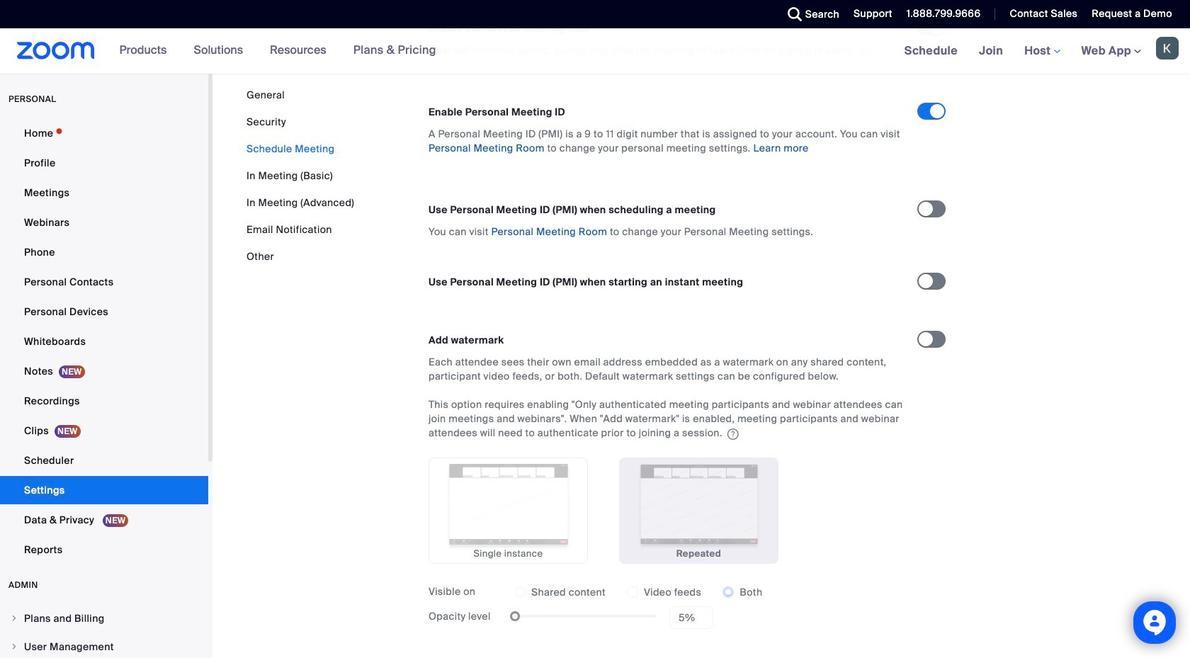 Task type: vqa. For each thing, say whether or not it's contained in the screenshot.
second right icon
yes



Task type: describe. For each thing, give the bounding box(es) containing it.
right image
[[10, 643, 18, 651]]

meetings navigation
[[894, 28, 1190, 74]]

1 menu item from the top
[[0, 605, 208, 632]]

product information navigation
[[109, 28, 447, 74]]

personal menu menu
[[0, 119, 208, 565]]

learn more about add watermark image
[[726, 429, 740, 439]]



Task type: locate. For each thing, give the bounding box(es) containing it.
admin menu menu
[[0, 605, 208, 658]]

menu item
[[0, 605, 208, 632], [0, 633, 208, 658]]

profile picture image
[[1156, 37, 1179, 60]]

application
[[429, 355, 905, 440]]

menu bar
[[247, 88, 354, 264]]

zoom logo image
[[17, 42, 95, 60]]

option group
[[514, 581, 763, 603]]

set opacity level text field
[[670, 606, 714, 629]]

0 vertical spatial menu item
[[0, 605, 208, 632]]

right image
[[10, 614, 18, 623]]

1 vertical spatial menu item
[[0, 633, 208, 658]]

2 menu item from the top
[[0, 633, 208, 658]]

None radio
[[429, 457, 588, 564], [619, 457, 779, 564], [429, 457, 588, 564], [619, 457, 779, 564]]

banner
[[0, 28, 1190, 74]]



